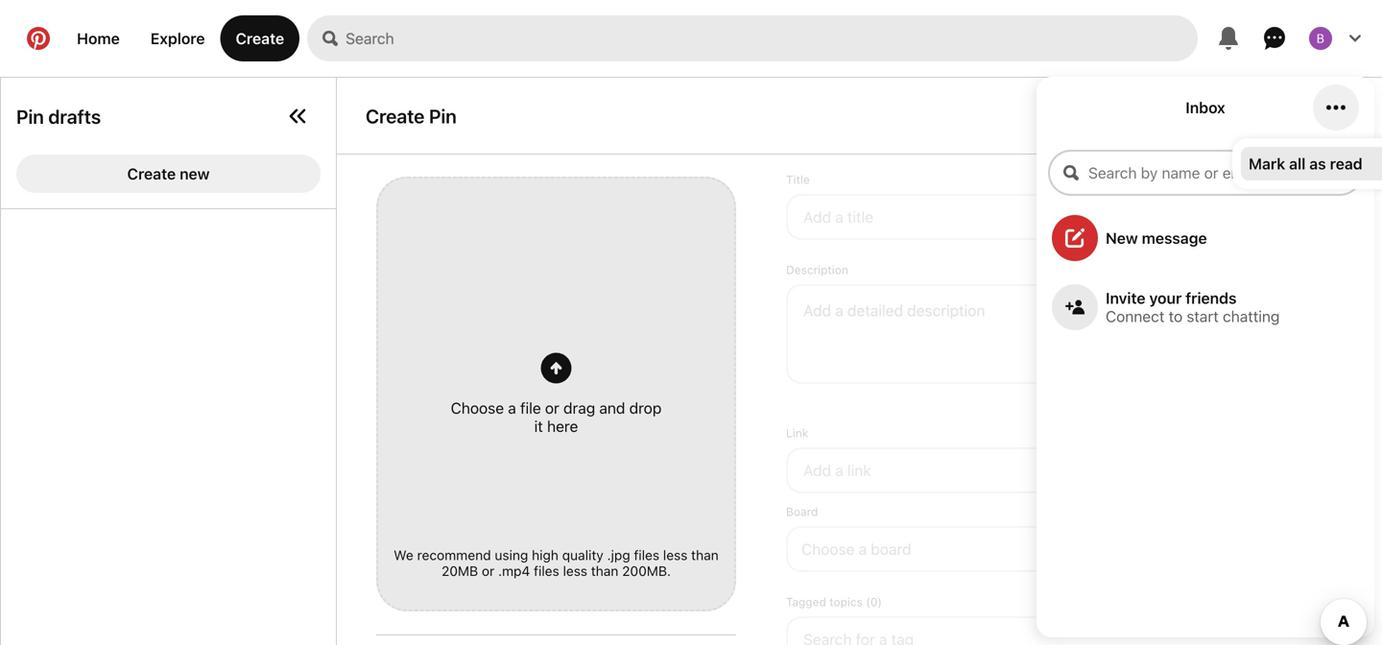 Task type: describe. For each thing, give the bounding box(es) containing it.
start
[[1187, 307, 1219, 326]]

1 horizontal spatial pin
[[429, 104, 457, 127]]

message
[[1142, 229, 1208, 247]]

create new button
[[16, 155, 321, 193]]

board
[[786, 505, 819, 518]]

a
[[859, 540, 867, 558]]

explore link
[[135, 15, 220, 61]]

(0)
[[866, 595, 882, 609]]

create pin
[[366, 104, 457, 127]]

create new
[[127, 165, 210, 183]]

mark all as read
[[1249, 155, 1363, 173]]

search icon image
[[323, 31, 338, 46]]

connect
[[1106, 307, 1165, 326]]

topics
[[830, 595, 863, 609]]

chatting
[[1223, 307, 1280, 326]]

link
[[786, 426, 809, 440]]

invite
[[1106, 289, 1146, 307]]

new
[[1106, 229, 1139, 247]]

home link
[[61, 15, 135, 61]]

to
[[1169, 307, 1183, 326]]

drafts
[[48, 105, 101, 127]]

create for create new
[[127, 165, 176, 183]]

mark all as read menu item
[[1242, 147, 1383, 181]]

mark
[[1249, 155, 1286, 173]]

explore
[[151, 29, 205, 48]]

choose
[[802, 540, 855, 558]]

create link
[[220, 15, 300, 61]]



Task type: vqa. For each thing, say whether or not it's contained in the screenshot.
chatting
yes



Task type: locate. For each thing, give the bounding box(es) containing it.
your
[[1150, 289, 1182, 307]]

friends
[[1186, 289, 1237, 307]]

read
[[1331, 155, 1363, 173]]

create for create pin
[[366, 104, 425, 127]]

Tagged topics (0) text field
[[786, 616, 1340, 645]]

Title text field
[[786, 194, 1340, 240]]

as
[[1310, 155, 1327, 173]]

main content
[[0, 0, 1383, 645]]

invite your friends connect to start chatting
[[1106, 289, 1280, 326]]

main content containing create pin
[[0, 0, 1383, 645]]

Link url field
[[786, 447, 1340, 493]]

choose a board
[[802, 540, 912, 558]]

1 vertical spatial create
[[366, 104, 425, 127]]

Search text field
[[346, 15, 1198, 61]]

2 vertical spatial create
[[127, 165, 176, 183]]

pin
[[429, 104, 457, 127], [16, 105, 44, 127]]

description
[[786, 263, 849, 276]]

tagged
[[786, 595, 827, 609]]

0 horizontal spatial pin
[[16, 105, 44, 127]]

new message
[[1106, 229, 1208, 247]]

inbox
[[1186, 98, 1226, 117]]

new message button
[[1037, 207, 1375, 269]]

new
[[180, 165, 210, 183]]

invite your friends image
[[1066, 298, 1085, 317]]

choose a board button
[[786, 526, 1340, 572]]

0 vertical spatial create
[[236, 29, 284, 48]]

board
[[871, 540, 912, 558]]

create
[[236, 29, 284, 48], [366, 104, 425, 127], [127, 165, 176, 183]]

all
[[1290, 155, 1306, 173]]

1 horizontal spatial create
[[236, 29, 284, 48]]

home
[[77, 29, 120, 48]]

title
[[786, 173, 810, 186]]

tagged topics (0)
[[786, 595, 882, 609]]

pin drafts
[[16, 105, 101, 127]]

Contacts Search Field search field
[[1049, 150, 1364, 196]]

compose new message image
[[1066, 229, 1085, 248]]

2 horizontal spatial create
[[366, 104, 425, 127]]

0 horizontal spatial create
[[127, 165, 176, 183]]

create inside button
[[127, 165, 176, 183]]

create for create
[[236, 29, 284, 48]]

bob builder image
[[1310, 27, 1333, 50]]



